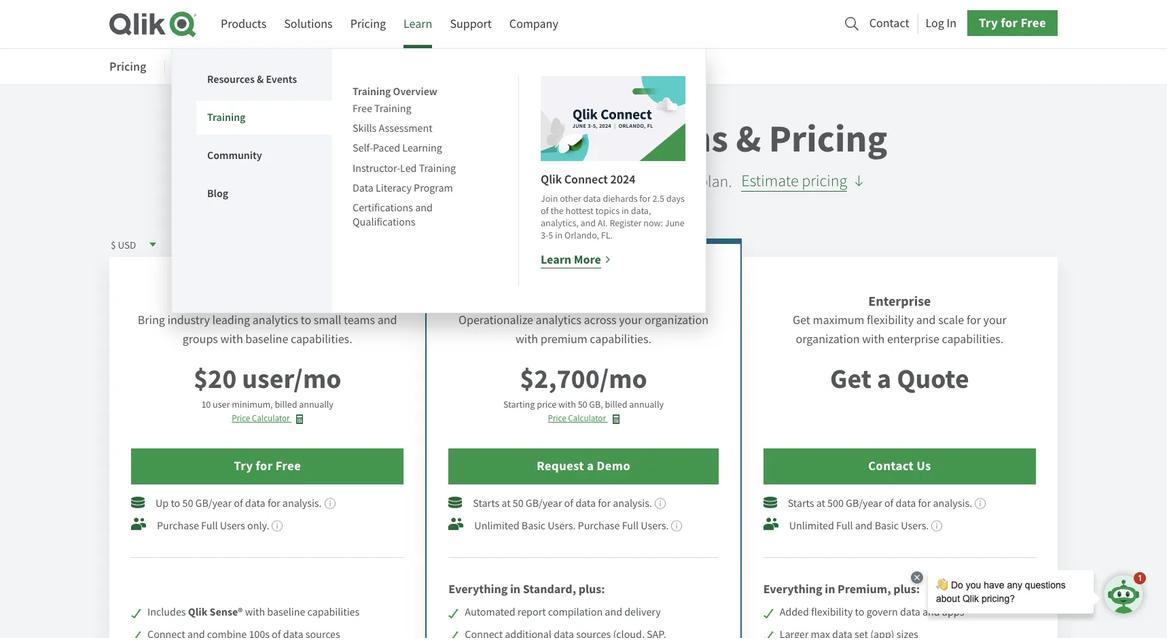 Task type: vqa. For each thing, say whether or not it's contained in the screenshot.
'Qlik' to the middle
yes



Task type: describe. For each thing, give the bounding box(es) containing it.
tooltip image for only.
[[272, 520, 283, 532]]

go to the home page. image
[[109, 11, 196, 37]]

learn for learn
[[404, 16, 432, 32]]

data image for $ 2,700/mo
[[449, 497, 462, 508]]

analysis. for $ 2,700/mo
[[613, 497, 652, 510]]

better
[[353, 171, 392, 192]]

deliver better insights and outcomes with the right analytics plan.
[[304, 171, 732, 192]]

company
[[510, 16, 558, 32]]

10 user minimum, billed annually
[[201, 398, 334, 410]]

cloud
[[356, 114, 453, 164]]

events
[[266, 72, 297, 86]]

with right price
[[559, 398, 576, 410]]

estimate pricing link
[[741, 169, 863, 193]]

support link
[[450, 12, 492, 37]]

resources & events link
[[196, 63, 332, 97]]

request a demo link
[[449, 448, 719, 484]]

premium,
[[838, 581, 891, 597]]

20
[[208, 361, 237, 397]]

self-paced learning link
[[353, 141, 442, 156]]

analytics inside standard bring industry leading analytics to small teams and groups with baseline capabilities.
[[253, 313, 298, 328]]

contact us link
[[764, 448, 1036, 484]]

3 full from the left
[[622, 519, 639, 533]]

1 horizontal spatial the
[[579, 171, 601, 192]]

contact link
[[870, 12, 910, 35]]

at for contact
[[817, 497, 826, 510]]

5
[[549, 229, 553, 241]]

and inside pricing menu bar
[[356, 60, 374, 73]]

everything in premium, plus:
[[764, 581, 920, 597]]

popular
[[576, 237, 620, 249]]

more
[[574, 251, 601, 268]]

50 for $ 20 user/mo
[[182, 497, 193, 510]]

demo
[[597, 457, 631, 474]]

0 horizontal spatial try
[[234, 457, 253, 474]]

small
[[314, 313, 341, 328]]

price
[[537, 398, 557, 410]]

data image inside price calculator link
[[613, 414, 619, 424]]

led
[[400, 161, 417, 175]]

added
[[780, 605, 809, 619]]

50 for $ 2,700/mo
[[513, 497, 524, 510]]

price for 20
[[232, 412, 250, 424]]

free inside training overview free training skills assessment self-paced learning instructor-led training data literacy program certifications and qualifications
[[353, 102, 372, 116]]

capabilities. inside standard bring industry leading analytics to small teams and groups with baseline capabilities.
[[291, 332, 352, 347]]

tooltip image for starts at 500 gb/year of data for
[[975, 498, 986, 509]]

starting price with 50 gb, billed annually
[[503, 398, 664, 410]]

2 horizontal spatial analytics
[[638, 171, 696, 192]]

10
[[201, 398, 211, 410]]

data integration and quality pricing
[[281, 60, 443, 73]]

integration
[[304, 60, 354, 73]]

data for try for free
[[245, 497, 265, 510]]

industry
[[168, 313, 210, 328]]

training overview link
[[353, 84, 437, 99]]

enterprise
[[869, 292, 931, 311]]

with inside standard bring industry leading analytics to small teams and groups with baseline capabilities.
[[220, 332, 243, 347]]

learn more
[[541, 251, 601, 268]]

log in link
[[926, 12, 957, 35]]

learn more link
[[541, 250, 611, 269]]

get inside the enterprise get maximum flexibility and scale for your organization with enterprise capabilities.
[[793, 313, 811, 328]]

apps
[[942, 605, 964, 619]]

$ for $ 20 user/mo
[[194, 361, 208, 397]]

capabilities
[[308, 605, 360, 619]]

standard
[[240, 292, 295, 311]]

with inside the enterprise get maximum flexibility and scale for your organization with enterprise capabilities.
[[862, 332, 885, 347]]

enterprise get maximum flexibility and scale for your organization with enterprise capabilities.
[[793, 292, 1007, 347]]

price calculator link for 2,700/mo
[[548, 412, 619, 424]]

added flexibility to govern data and apps
[[780, 605, 964, 619]]

pricing link
[[350, 12, 386, 37]]

0 horizontal spatial qlik
[[188, 605, 208, 619]]

1 vertical spatial flexibility
[[811, 605, 853, 619]]

data for contact us
[[896, 497, 916, 510]]

qlik main element
[[172, 10, 1058, 313]]

includes
[[147, 605, 186, 619]]

fl.​
[[601, 229, 613, 241]]

user/mo
[[242, 361, 341, 397]]

1 analysis. from the left
[[933, 497, 972, 510]]

capabilities. inside operationalize analytics across your organization with premium capabilities.
[[590, 332, 652, 347]]

learn link
[[404, 12, 432, 37]]

tooltip image for unlimited basic users. purchase full
[[672, 520, 682, 532]]

people image for $ 2,700/mo
[[449, 518, 464, 531]]

training link
[[196, 101, 332, 135]]

qlik cloud
[[280, 114, 453, 164]]

products link
[[221, 12, 267, 37]]

1 vertical spatial to
[[171, 497, 180, 510]]

1 purchase from the left
[[157, 519, 199, 533]]

training element
[[309, 33, 686, 285]]

and down starts at 500 gb/year of data for
[[855, 519, 873, 533]]

standard bring industry leading analytics to small teams and groups with baseline capabilities.
[[138, 292, 397, 347]]

qlik connect image
[[541, 76, 686, 161]]

insights
[[395, 171, 446, 192]]

most
[[548, 237, 574, 249]]

unlimited for request a demo
[[475, 519, 520, 533]]

free training link
[[353, 101, 411, 116]]

unlimited full and basic
[[789, 519, 901, 533]]

solutions link
[[284, 12, 333, 37]]

products
[[221, 16, 267, 32]]

estimate
[[741, 171, 799, 191]]

contact us
[[868, 457, 931, 474]]

baseline inside includes qlik sense® with baseline capabilities
[[267, 605, 305, 619]]

& inside resources & events link
[[257, 72, 264, 86]]

for down demo at the bottom
[[598, 497, 611, 510]]

organization inside the enterprise get maximum flexibility and scale for your organization with enterprise capabilities.
[[796, 332, 860, 347]]

and inside training overview free training skills assessment self-paced learning instructor-led training data literacy program certifications and qualifications
[[415, 201, 433, 215]]

starts for contact
[[788, 497, 814, 510]]

and inside the enterprise get maximum flexibility and scale for your organization with enterprise capabilities.
[[916, 313, 936, 328]]

enterprise
[[887, 332, 940, 347]]

capabilities. inside the enterprise get maximum flexibility and scale for your organization with enterprise capabilities.
[[942, 332, 1004, 347]]

everything for request a demo
[[449, 581, 508, 597]]

solutions
[[284, 16, 333, 32]]

skills assessment link
[[353, 121, 433, 136]]

tooltip image for analysis.
[[324, 498, 335, 509]]

analysis. for $ 20 user/mo
[[283, 497, 322, 510]]

data inside training overview free training skills assessment self-paced learning instructor-led training data literacy program certifications and qualifications
[[353, 181, 374, 195]]

scale
[[938, 313, 964, 328]]

days
[[666, 192, 685, 204]]

self-
[[353, 142, 373, 155]]

support
[[450, 16, 492, 32]]

starting
[[503, 398, 535, 410]]

2 vertical spatial free
[[276, 457, 301, 474]]

right
[[604, 171, 634, 192]]

analytics for analytics pricing
[[184, 59, 227, 73]]

learn menu
[[196, 33, 706, 313]]

$ 2,700/mo
[[520, 361, 647, 397]]

users. for request
[[641, 519, 669, 533]]

in up the report
[[510, 581, 521, 597]]

data inside qlik connect 2024 join other data diehards for 2.5 days of the hottest topics in data, analytics, and ai. register now: june 3-5 in orlando, fl.​
[[583, 192, 601, 204]]

in left data,
[[622, 204, 629, 217]]

data,
[[631, 204, 651, 217]]

2 horizontal spatial free
[[1021, 14, 1046, 31]]

resources & events
[[207, 72, 297, 86]]

up
[[156, 497, 169, 510]]

maximum
[[813, 313, 865, 328]]

june
[[665, 217, 685, 229]]

topics
[[596, 204, 620, 217]]

data integration and quality pricing link
[[281, 50, 443, 83]]

starts at 500 gb/year of data for
[[788, 497, 933, 510]]

price calculator link for 20
[[232, 412, 303, 424]]

your inside operationalize analytics across your organization with premium capabilities.
[[619, 313, 642, 328]]

teams
[[344, 313, 375, 328]]

us
[[917, 457, 931, 474]]

pricing
[[802, 171, 847, 191]]

to inside standard bring industry leading analytics to small teams and groups with baseline capabilities.
[[301, 313, 311, 328]]

standard,
[[523, 581, 576, 597]]

request a demo
[[537, 457, 631, 474]]

learning
[[402, 142, 442, 155]]

1 horizontal spatial get
[[830, 361, 872, 397]]

get a quote
[[830, 361, 969, 397]]



Task type: locate. For each thing, give the bounding box(es) containing it.
user
[[213, 398, 230, 410]]

minimum,
[[232, 398, 273, 410]]

a for request
[[587, 457, 594, 474]]

1 vertical spatial learn
[[541, 251, 572, 268]]

of for try for free
[[234, 497, 243, 510]]

menu bar
[[172, 12, 706, 313]]

1 horizontal spatial at
[[817, 497, 826, 510]]

capabilities. down scale
[[942, 332, 1004, 347]]

0 horizontal spatial price
[[232, 412, 250, 424]]

plan.
[[699, 171, 732, 192]]

training up free training link
[[353, 84, 391, 99]]

delivery
[[625, 605, 661, 619]]

annually down user/mo
[[299, 398, 334, 410]]

gb,
[[589, 398, 603, 410]]

0 horizontal spatial basic
[[522, 519, 546, 533]]

try for free inside qlik main element
[[979, 14, 1046, 31]]

2 gb/year from the left
[[195, 497, 232, 510]]

of up unlimited basic users. purchase full
[[564, 497, 573, 510]]

1 people image from the left
[[764, 518, 778, 531]]

quality
[[376, 60, 409, 73]]

tooltip image
[[975, 498, 986, 509], [655, 498, 666, 509], [932, 520, 943, 532], [672, 520, 682, 532]]

unlimited for contact us
[[789, 519, 834, 533]]

1 horizontal spatial data image
[[449, 497, 462, 508]]

data up unlimited basic users. purchase full
[[576, 497, 596, 510]]

1 basic from the left
[[875, 519, 899, 533]]

data left integration
[[281, 60, 302, 73]]

the left hottest
[[551, 204, 564, 217]]

2 users. from the left
[[548, 519, 576, 533]]

a for get
[[877, 361, 892, 397]]

training
[[353, 84, 391, 99], [374, 102, 411, 116], [207, 110, 246, 124], [419, 161, 456, 175]]

1 annually from the left
[[299, 398, 334, 410]]

2 price from the left
[[548, 412, 566, 424]]

training up program
[[419, 161, 456, 175]]

baseline left capabilities on the bottom of the page
[[267, 605, 305, 619]]

2 horizontal spatial capabilities.
[[942, 332, 1004, 347]]

instructor-led training link
[[353, 161, 456, 176]]

1 horizontal spatial try
[[979, 14, 998, 31]]

learn for learn more
[[541, 251, 572, 268]]

2 horizontal spatial to
[[855, 605, 865, 619]]

0 vertical spatial &
[[257, 72, 264, 86]]

2 purchase from the left
[[578, 519, 620, 533]]

0 vertical spatial try
[[979, 14, 998, 31]]

1 vertical spatial qlik
[[541, 171, 562, 187]]

with up other
[[547, 171, 576, 192]]

in
[[622, 204, 629, 217], [555, 229, 563, 241], [825, 581, 835, 597], [510, 581, 521, 597]]

purchase down starts at 50 gb/year of data for
[[578, 519, 620, 533]]

calculator for 20
[[252, 412, 290, 424]]

2 price calculator link from the left
[[548, 412, 619, 424]]

pricing inside qlik main element
[[350, 16, 386, 32]]

calculator for 2,700/mo
[[568, 412, 606, 424]]

0 horizontal spatial your
[[619, 313, 642, 328]]

1 vertical spatial the
[[551, 204, 564, 217]]

2 calculator from the left
[[568, 412, 606, 424]]

1 plus: from the left
[[894, 581, 920, 597]]

plus: for us
[[894, 581, 920, 597]]

training overview free training skills assessment self-paced learning instructor-led training data literacy program certifications and qualifications
[[353, 84, 456, 229]]

1 calculator from the left
[[252, 412, 290, 424]]

tooltip image
[[324, 498, 335, 509], [272, 520, 283, 532]]

to left small
[[301, 313, 311, 328]]

1 horizontal spatial annually
[[629, 398, 664, 410]]

1 capabilities. from the left
[[291, 332, 352, 347]]

0 vertical spatial flexibility
[[867, 313, 914, 328]]

1 horizontal spatial analytics
[[475, 114, 629, 164]]

menu bar containing qlik connect 2024
[[172, 12, 706, 313]]

contact inside qlik main element
[[870, 15, 910, 31]]

gb/year up unlimited basic users. purchase full
[[526, 497, 562, 510]]

try for free right in
[[979, 14, 1046, 31]]

and left apps
[[923, 605, 940, 619]]

qualifications
[[353, 215, 415, 229]]

flexibility down everything in premium, plus:
[[811, 605, 853, 619]]

to right up
[[171, 497, 180, 510]]

analytics for analytics plans & pricing
[[475, 114, 629, 164]]

qlik inside qlik connect 2024 join other data diehards for 2.5 days of the hottest topics in data, analytics, and ai. register now: june 3-5 in orlando, fl.​
[[541, 171, 562, 187]]

in right the 5
[[555, 229, 563, 241]]

training down training overview link
[[374, 102, 411, 116]]

0 horizontal spatial learn
[[404, 16, 432, 32]]

and left ai. on the top right
[[581, 217, 596, 229]]

purchase down up
[[157, 519, 199, 533]]

analytics up 2.5 at top
[[638, 171, 696, 192]]

for inside qlik connect 2024 join other data diehards for 2.5 days of the hottest topics in data, analytics, and ai. register now: june 3-5 in orlando, fl.​
[[640, 192, 651, 204]]

and left delivery
[[605, 605, 622, 619]]

with inside includes qlik sense® with baseline capabilities
[[245, 605, 265, 619]]

plus:
[[894, 581, 920, 597], [579, 581, 605, 597]]

1 vertical spatial try
[[234, 457, 253, 474]]

your right across
[[619, 313, 642, 328]]

0 vertical spatial tooltip image
[[324, 498, 335, 509]]

data inside pricing menu bar
[[281, 60, 302, 73]]

2 plus: from the left
[[579, 581, 605, 597]]

billed right gb,
[[605, 398, 628, 410]]

gb/year for $ 2,700/mo
[[526, 497, 562, 510]]

plus: for a
[[579, 581, 605, 597]]

and inside standard bring industry leading analytics to small teams and groups with baseline capabilities.
[[378, 313, 397, 328]]

1 horizontal spatial capabilities.
[[590, 332, 652, 347]]

0 horizontal spatial gb/year
[[195, 497, 232, 510]]

full left users
[[201, 519, 218, 533]]

analytics
[[638, 171, 696, 192], [253, 313, 298, 328], [536, 313, 582, 328]]

and inside qlik connect 2024 join other data diehards for 2.5 days of the hottest topics in data, analytics, and ai. register now: june 3-5 in orlando, fl.​
[[581, 217, 596, 229]]

analytics up connect
[[475, 114, 629, 164]]

across
[[584, 313, 617, 328]]

price calculator for 2,700/mo
[[548, 412, 608, 424]]

&
[[257, 72, 264, 86], [736, 114, 761, 164]]

basic
[[875, 519, 899, 533], [522, 519, 546, 533]]

analytics down standard
[[253, 313, 298, 328]]

price calculator link down 10 user minimum, billed annually
[[232, 412, 303, 424]]

1 horizontal spatial calculator
[[568, 412, 606, 424]]

analytics plans & pricing
[[467, 114, 888, 164]]

capabilities. down across
[[590, 332, 652, 347]]

register
[[610, 217, 642, 229]]

orlando,
[[565, 229, 599, 241]]

2 billed from the left
[[605, 398, 628, 410]]

of up users
[[234, 497, 243, 510]]

1 horizontal spatial starts
[[788, 497, 814, 510]]

try for free link
[[968, 10, 1058, 36], [131, 448, 404, 484]]

join
[[541, 192, 558, 204]]

2 everything from the left
[[449, 581, 508, 597]]

data
[[281, 60, 302, 73], [353, 181, 374, 195]]

1 horizontal spatial plus:
[[894, 581, 920, 597]]

starts for request
[[473, 497, 500, 510]]

& left events
[[257, 72, 264, 86]]

2 horizontal spatial qlik
[[541, 171, 562, 187]]

of down contact us "link"
[[885, 497, 894, 510]]

2 unlimited from the left
[[475, 519, 520, 533]]

full down demo at the bottom
[[622, 519, 639, 533]]

0 vertical spatial qlik
[[280, 114, 348, 164]]

data image left 500
[[764, 497, 777, 508]]

certifications and qualifications link
[[353, 200, 433, 230]]

0 vertical spatial a
[[877, 361, 892, 397]]

try up "up to 50 gb/year of data for"
[[234, 457, 253, 474]]

and right teams
[[378, 313, 397, 328]]

qlik left sense®
[[188, 605, 208, 619]]

operationalize analytics across your organization with premium capabilities.
[[459, 313, 709, 347]]

1 users. from the left
[[901, 519, 929, 533]]

price calculator link down starting price with 50 gb, billed annually
[[548, 412, 619, 424]]

billed
[[275, 398, 297, 410], [605, 398, 628, 410]]

your right scale
[[984, 313, 1007, 328]]

for up only.
[[268, 497, 280, 510]]

unlimited
[[789, 519, 834, 533], [475, 519, 520, 533]]

flexibility down enterprise
[[867, 313, 914, 328]]

1 vertical spatial try for free link
[[131, 448, 404, 484]]

capabilities. down small
[[291, 332, 352, 347]]

0 vertical spatial try for free
[[979, 14, 1046, 31]]

in
[[947, 15, 957, 31]]

1 horizontal spatial unlimited
[[789, 519, 834, 533]]

1 horizontal spatial $
[[520, 361, 534, 397]]

0 horizontal spatial organization
[[645, 313, 709, 328]]

baseline
[[246, 332, 288, 347], [267, 605, 305, 619]]

tooltip image for starts at 50 gb/year of data for
[[655, 498, 666, 509]]

2 at from the left
[[502, 497, 511, 510]]

everything up added
[[764, 581, 823, 597]]

0 horizontal spatial price calculator
[[232, 412, 292, 424]]

3 capabilities. from the left
[[942, 332, 1004, 347]]

resources
[[207, 72, 255, 86]]

1 everything from the left
[[764, 581, 823, 597]]

operationalize
[[459, 313, 533, 328]]

data up only.
[[245, 497, 265, 510]]

try inside qlik main element
[[979, 14, 998, 31]]

data image for $ 20 user/mo
[[131, 497, 145, 508]]

calculator down starting price with 50 gb, billed annually
[[568, 412, 606, 424]]

analytics down products link
[[184, 59, 227, 73]]

community
[[207, 148, 262, 162]]

for inside the enterprise get maximum flexibility and scale for your organization with enterprise capabilities.
[[967, 313, 981, 328]]

1 horizontal spatial basic
[[875, 519, 899, 533]]

annually right gb,
[[629, 398, 664, 410]]

1 vertical spatial contact
[[868, 457, 914, 474]]

price calculator for 20
[[232, 412, 292, 424]]

of for request a demo
[[564, 497, 573, 510]]

1 full from the left
[[837, 519, 853, 533]]

1 price calculator from the left
[[232, 412, 292, 424]]

learn up quality
[[404, 16, 432, 32]]

calculator down 10 user minimum, billed annually
[[252, 412, 290, 424]]

govern
[[867, 605, 898, 619]]

3 gb/year from the left
[[526, 497, 562, 510]]

now:
[[644, 217, 663, 229]]

purchase full users
[[157, 519, 247, 533]]

plus: up govern
[[894, 581, 920, 597]]

gb/year up purchase full users
[[195, 497, 232, 510]]

for up "up to 50 gb/year of data for"
[[256, 457, 273, 474]]

with inside operationalize analytics across your organization with premium capabilities.
[[516, 332, 538, 347]]

0 horizontal spatial unlimited
[[475, 519, 520, 533]]

0 horizontal spatial users.
[[548, 519, 576, 533]]

training down resources
[[207, 110, 246, 124]]

the
[[579, 171, 601, 192], [551, 204, 564, 217]]

2 price calculator from the left
[[548, 412, 608, 424]]

everything up automated
[[449, 581, 508, 597]]

full for get maximum flexibility and scale for your organization with enterprise capabilities.
[[837, 519, 853, 533]]

log in
[[926, 15, 957, 31]]

0 vertical spatial to
[[301, 313, 311, 328]]

get down maximum
[[830, 361, 872, 397]]

1 horizontal spatial data image
[[764, 497, 777, 508]]

0 horizontal spatial price calculator link
[[232, 412, 303, 424]]

log
[[926, 15, 944, 31]]

50 right up
[[182, 497, 193, 510]]

3 users. from the left
[[641, 519, 669, 533]]

hottest
[[566, 204, 594, 217]]

2 annually from the left
[[629, 398, 664, 410]]

pricing menu bar
[[109, 50, 462, 83]]

1 gb/year from the left
[[846, 497, 882, 510]]

data down instructor-
[[353, 181, 374, 195]]

50 up unlimited basic users. purchase full
[[513, 497, 524, 510]]

0 horizontal spatial data image
[[131, 497, 145, 508]]

menu bar inside qlik main element
[[172, 12, 706, 313]]

0 horizontal spatial the
[[551, 204, 564, 217]]

2 horizontal spatial gb/year
[[846, 497, 882, 510]]

0 horizontal spatial to
[[171, 497, 180, 510]]

with down leading
[[220, 332, 243, 347]]

2 horizontal spatial analysis.
[[933, 497, 972, 510]]

0 vertical spatial the
[[579, 171, 601, 192]]

0 horizontal spatial analytics
[[184, 59, 227, 73]]

learn
[[404, 16, 432, 32], [541, 251, 572, 268]]

people image
[[764, 518, 778, 531], [131, 518, 146, 531], [449, 518, 464, 531]]

1 billed from the left
[[275, 398, 297, 410]]

purchase
[[157, 519, 199, 533], [578, 519, 620, 533]]

contact for contact
[[870, 15, 910, 31]]

50
[[578, 398, 587, 410], [182, 497, 193, 510], [513, 497, 524, 510]]

$ 20 user/mo
[[194, 361, 341, 397]]

0 horizontal spatial &
[[257, 72, 264, 86]]

0 vertical spatial contact
[[870, 15, 910, 31]]

groups
[[183, 332, 218, 347]]

full for standard
[[201, 519, 218, 533]]

gb/year
[[846, 497, 882, 510], [195, 497, 232, 510], [526, 497, 562, 510]]

training inside training link
[[207, 110, 246, 124]]

try for free link right in
[[968, 10, 1058, 36]]

automated
[[465, 605, 515, 619]]

users. for contact
[[901, 519, 929, 533]]

0 horizontal spatial flexibility
[[811, 605, 853, 619]]

qlik connect 2024 link
[[541, 171, 636, 187]]

gb/year right 500
[[846, 497, 882, 510]]

1 horizontal spatial price
[[548, 412, 566, 424]]

in left premium,
[[825, 581, 835, 597]]

learn inside learn more 'link'
[[541, 251, 572, 268]]

data image inside price calculator link
[[296, 414, 303, 424]]

analytics up premium
[[536, 313, 582, 328]]

0 horizontal spatial try for free link
[[131, 448, 404, 484]]

1 vertical spatial free
[[353, 102, 372, 116]]

2 people image from the left
[[131, 518, 146, 531]]

2.5
[[653, 192, 664, 204]]

2 horizontal spatial 50
[[578, 398, 587, 410]]

data down qlik connect 2024 link
[[583, 192, 601, 204]]

50 left gb,
[[578, 398, 587, 410]]

leading
[[212, 313, 250, 328]]

1 starts from the left
[[788, 497, 814, 510]]

0 horizontal spatial at
[[502, 497, 511, 510]]

2 capabilities. from the left
[[590, 332, 652, 347]]

2 analysis. from the left
[[283, 497, 322, 510]]

data down contact us "link"
[[896, 497, 916, 510]]

organization inside operationalize analytics across your organization with premium capabilities.
[[645, 313, 709, 328]]

0 horizontal spatial full
[[201, 519, 218, 533]]

0 vertical spatial analytics
[[184, 59, 227, 73]]

with down maximum
[[862, 332, 885, 347]]

and left quality
[[356, 60, 374, 73]]

0 horizontal spatial try for free
[[234, 457, 301, 474]]

& up estimate
[[736, 114, 761, 164]]

price calculator down starting price with 50 gb, billed annually
[[548, 412, 608, 424]]

try
[[979, 14, 998, 31], [234, 457, 253, 474]]

0 vertical spatial learn
[[404, 16, 432, 32]]

qlik for qlik connect 2024 join other data diehards for 2.5 days of the hottest topics in data, analytics, and ai. register now: june 3-5 in orlando, fl.​
[[541, 171, 562, 187]]

0 horizontal spatial $
[[194, 361, 208, 397]]

unlimited down 500
[[789, 519, 834, 533]]

for right in
[[1001, 14, 1018, 31]]

calculator
[[252, 412, 290, 424], [568, 412, 606, 424]]

of inside qlik connect 2024 join other data diehards for 2.5 days of the hottest topics in data, analytics, and ai. register now: june 3-5 in orlando, fl.​
[[541, 204, 549, 217]]

your inside the enterprise get maximum flexibility and scale for your organization with enterprise capabilities.
[[984, 313, 1007, 328]]

free
[[1021, 14, 1046, 31], [353, 102, 372, 116], [276, 457, 301, 474]]

paced
[[373, 142, 400, 155]]

and right insights
[[450, 171, 475, 192]]

1 horizontal spatial purchase
[[578, 519, 620, 533]]

1 price calculator link from the left
[[232, 412, 303, 424]]

everything for contact us
[[764, 581, 823, 597]]

1 your from the left
[[619, 313, 642, 328]]

1 horizontal spatial &
[[736, 114, 761, 164]]

data image
[[296, 414, 303, 424], [764, 497, 777, 508]]

plus: up compilation
[[579, 581, 605, 597]]

basic down starts at 500 gb/year of data for
[[875, 519, 899, 533]]

basic down starts at 50 gb/year of data for
[[522, 519, 546, 533]]

$ up starting
[[520, 361, 534, 397]]

1 $ from the left
[[194, 361, 208, 397]]

2 horizontal spatial users.
[[901, 519, 929, 533]]

and up 'enterprise'
[[916, 313, 936, 328]]

0 horizontal spatial analytics
[[253, 313, 298, 328]]

1 horizontal spatial try for free
[[979, 14, 1046, 31]]

assessment
[[379, 122, 433, 135]]

1 horizontal spatial try for free link
[[968, 10, 1058, 36]]

contact left us
[[868, 457, 914, 474]]

users
[[220, 519, 245, 533]]

community link
[[196, 139, 292, 173]]

1 unlimited from the left
[[789, 519, 834, 533]]

baseline inside standard bring industry leading analytics to small teams and groups with baseline capabilities.
[[246, 332, 288, 347]]

analytics inside operationalize analytics across your organization with premium capabilities.
[[536, 313, 582, 328]]

$ for $ 2,700/mo
[[520, 361, 534, 397]]

1 horizontal spatial everything
[[764, 581, 823, 597]]

to left govern
[[855, 605, 865, 619]]

overview
[[393, 84, 437, 99]]

of for contact us
[[885, 497, 894, 510]]

data image
[[613, 414, 619, 424], [131, 497, 145, 508], [449, 497, 462, 508]]

gb/year for $ 20 user/mo
[[195, 497, 232, 510]]

price
[[232, 412, 250, 424], [548, 412, 566, 424]]

1 horizontal spatial users.
[[641, 519, 669, 533]]

1 horizontal spatial data
[[353, 181, 374, 195]]

deliver
[[304, 171, 350, 192]]

0 horizontal spatial plus:
[[579, 581, 605, 597]]

1 horizontal spatial analysis.
[[613, 497, 652, 510]]

request
[[537, 457, 584, 474]]

0 horizontal spatial get
[[793, 313, 811, 328]]

2 starts from the left
[[473, 497, 500, 510]]

0 horizontal spatial data
[[281, 60, 302, 73]]

2 your from the left
[[984, 313, 1007, 328]]

2 full from the left
[[201, 519, 218, 533]]

0 vertical spatial free
[[1021, 14, 1046, 31]]

1 vertical spatial &
[[736, 114, 761, 164]]

diehards
[[603, 192, 638, 204]]

0 horizontal spatial people image
[[131, 518, 146, 531]]

other
[[560, 192, 581, 204]]

0 vertical spatial data
[[281, 60, 302, 73]]

at up unlimited basic users. purchase full
[[502, 497, 511, 510]]

analytics pricing
[[184, 59, 262, 73]]

1 vertical spatial data
[[353, 181, 374, 195]]

0 horizontal spatial calculator
[[252, 412, 290, 424]]

flexibility inside the enterprise get maximum flexibility and scale for your organization with enterprise capabilities.
[[867, 313, 914, 328]]

2 vertical spatial qlik
[[188, 605, 208, 619]]

data for request a demo
[[576, 497, 596, 510]]

a left quote on the right of page
[[877, 361, 892, 397]]

contact inside "link"
[[868, 457, 914, 474]]

1 horizontal spatial billed
[[605, 398, 628, 410]]

contact for contact us
[[868, 457, 914, 474]]

1 price from the left
[[232, 412, 250, 424]]

analytics pricing link
[[184, 50, 262, 83]]

0 vertical spatial try for free link
[[968, 10, 1058, 36]]

3 analysis. from the left
[[613, 497, 652, 510]]

data right govern
[[900, 605, 921, 619]]

1 at from the left
[[817, 497, 826, 510]]

analytics inside pricing menu bar
[[184, 59, 227, 73]]

2 $ from the left
[[520, 361, 534, 397]]

0 horizontal spatial billed
[[275, 398, 297, 410]]

a left demo at the bottom
[[587, 457, 594, 474]]

1 horizontal spatial price calculator link
[[548, 412, 619, 424]]

for down us
[[918, 497, 931, 510]]

1 vertical spatial baseline
[[267, 605, 305, 619]]

blog link
[[196, 177, 258, 211]]

qlik for qlik cloud
[[280, 114, 348, 164]]

at for request
[[502, 497, 511, 510]]

1 horizontal spatial price calculator
[[548, 412, 608, 424]]

billed down user/mo
[[275, 398, 297, 410]]

everything in standard, plus:
[[449, 581, 605, 597]]

1 horizontal spatial qlik
[[280, 114, 348, 164]]

0 horizontal spatial 50
[[182, 497, 193, 510]]

data image down 10 user minimum, billed annually
[[296, 414, 303, 424]]

price down price
[[548, 412, 566, 424]]

tooltip image for unlimited full and basic
[[932, 520, 943, 532]]

1 vertical spatial data image
[[764, 497, 777, 508]]

1 horizontal spatial full
[[622, 519, 639, 533]]

$ up 10
[[194, 361, 208, 397]]

2 vertical spatial to
[[855, 605, 865, 619]]

people image for $ 20 user/mo
[[131, 518, 146, 531]]

get
[[793, 313, 811, 328], [830, 361, 872, 397]]

1 horizontal spatial a
[[877, 361, 892, 397]]

1 vertical spatial try for free
[[234, 457, 301, 474]]

qlik up join
[[541, 171, 562, 187]]

unlimited down starts at 50 gb/year of data for
[[475, 519, 520, 533]]

2 basic from the left
[[522, 519, 546, 533]]

try right in
[[979, 14, 998, 31]]

includes qlik sense® with baseline capabilities
[[147, 605, 360, 619]]

baseline down standard
[[246, 332, 288, 347]]

1 horizontal spatial tooltip image
[[324, 498, 335, 509]]

2 horizontal spatial full
[[837, 519, 853, 533]]

0 vertical spatial get
[[793, 313, 811, 328]]

capabilities.
[[291, 332, 352, 347], [590, 332, 652, 347], [942, 332, 1004, 347]]

full down 500
[[837, 519, 853, 533]]

get left maximum
[[793, 313, 811, 328]]

with right sense®
[[245, 605, 265, 619]]

skills
[[353, 122, 377, 135]]

price for 2,700/mo
[[548, 412, 566, 424]]

the inside qlik connect 2024 join other data diehards for 2.5 days of the hottest topics in data, analytics, and ai. register now: june 3-5 in orlando, fl.​
[[551, 204, 564, 217]]

0 horizontal spatial analysis.
[[283, 497, 322, 510]]

3 people image from the left
[[449, 518, 464, 531]]

1 horizontal spatial to
[[301, 313, 311, 328]]

most popular
[[548, 237, 620, 249]]



